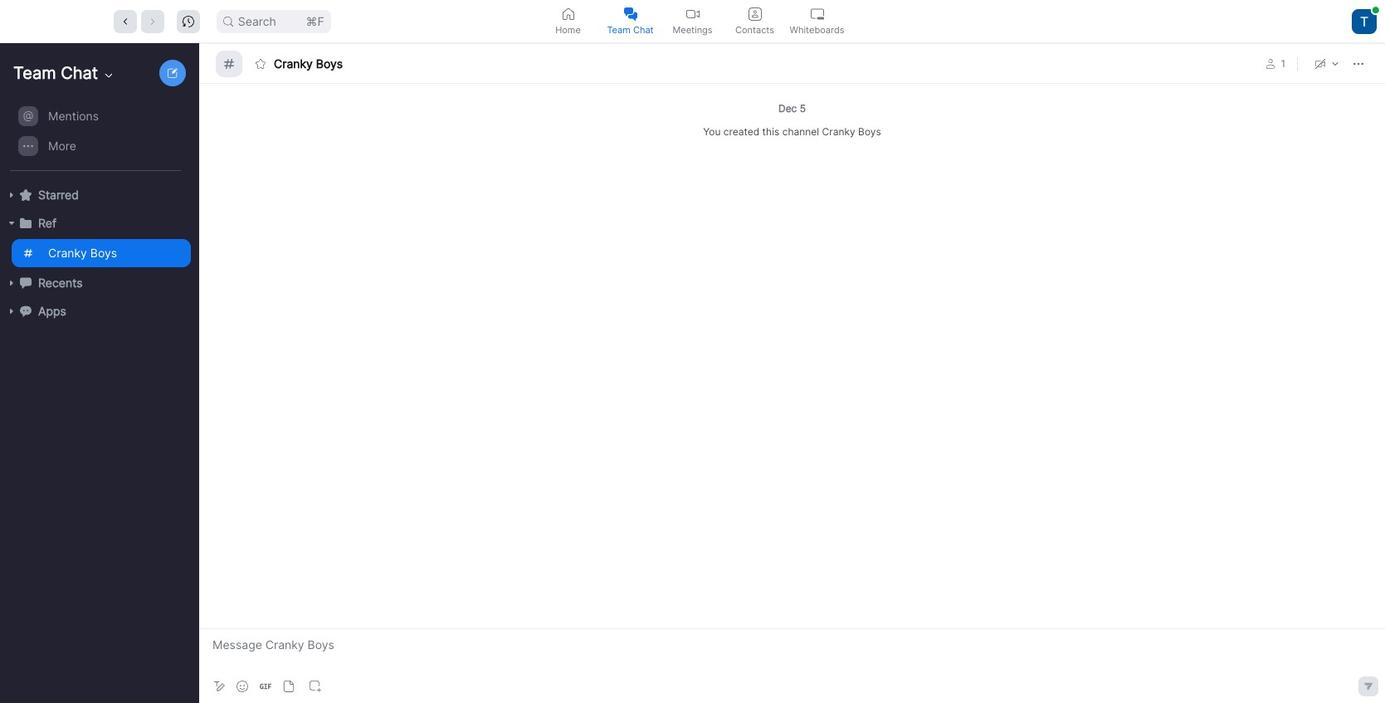 Task type: describe. For each thing, give the bounding box(es) containing it.
triangle right image for apps tree item
[[7, 306, 17, 316]]

home small image
[[562, 7, 575, 20]]

team inside button
[[607, 24, 631, 35]]

created
[[724, 125, 760, 138]]

dec
[[779, 102, 797, 115]]

emoji image
[[237, 681, 248, 693]]

avatar image
[[1353, 9, 1378, 34]]

boys inside tree
[[90, 246, 117, 260]]

triangle right image inside the ref tree item
[[7, 218, 17, 228]]

more
[[48, 139, 76, 153]]

0 horizontal spatial chat
[[61, 63, 98, 83]]

more options for meeting, menu button, submenu image
[[1331, 59, 1341, 69]]

you
[[704, 125, 721, 138]]

this
[[763, 125, 780, 138]]

5
[[800, 102, 806, 115]]

apps
[[38, 304, 66, 318]]

1
[[1282, 57, 1286, 69]]

team chat button
[[600, 0, 662, 42]]

emoji image
[[237, 681, 248, 693]]

apps tree item
[[7, 297, 191, 326]]

profile image
[[1267, 59, 1277, 69]]

⌘f
[[306, 14, 325, 28]]

1 vertical spatial team
[[13, 63, 56, 83]]

dec 5
[[779, 102, 806, 115]]

mentions button
[[12, 102, 191, 130]]

triangle right image inside starred tree item
[[7, 190, 17, 200]]

search
[[238, 14, 276, 28]]

chevron left small image
[[119, 15, 131, 27]]

0 vertical spatial cranky boys
[[274, 56, 343, 70]]

home button
[[537, 0, 600, 42]]

contacts button
[[724, 0, 786, 42]]

group containing mentions
[[0, 101, 191, 171]]

new image
[[168, 68, 178, 78]]

starred tree item
[[7, 181, 191, 209]]

home
[[556, 24, 581, 35]]

starred
[[38, 188, 79, 202]]

tab list containing home
[[537, 0, 849, 42]]

1 vertical spatial cranky boys
[[48, 246, 117, 260]]

number italic image
[[224, 59, 234, 69]]

ellipses horizontal image
[[1354, 59, 1364, 69]]

ref tree item
[[7, 209, 191, 237]]

new image
[[168, 68, 178, 78]]

chat inside button
[[633, 24, 654, 35]]

triangle right image inside apps tree item
[[7, 306, 17, 316]]

2 horizontal spatial boys
[[859, 125, 882, 138]]

recents
[[38, 276, 83, 290]]

triangle right image for triangle right image in starred tree item
[[7, 190, 17, 200]]

ellipses horizontal image
[[1354, 59, 1364, 69]]

screenshot image
[[310, 681, 321, 693]]

chat image
[[20, 277, 32, 289]]

whiteboards
[[790, 24, 845, 35]]

star image
[[256, 59, 266, 69]]

0 horizontal spatial cranky
[[48, 246, 87, 260]]

chat image
[[20, 277, 32, 289]]

tree containing mentions
[[0, 100, 196, 342]]



Task type: vqa. For each thing, say whether or not it's contained in the screenshot.
Ref tree item
yes



Task type: locate. For each thing, give the bounding box(es) containing it.
video off image
[[1316, 59, 1326, 69], [1316, 59, 1326, 69]]

triangle right image left the starred
[[7, 190, 17, 200]]

gif image
[[260, 681, 272, 693], [260, 681, 272, 693]]

boys down '⌘f'
[[316, 56, 343, 70]]

team chat image
[[624, 7, 637, 20], [624, 7, 637, 20]]

triangle right image inside apps tree item
[[7, 306, 17, 316]]

0 vertical spatial boys
[[316, 56, 343, 70]]

0 vertical spatial team
[[607, 24, 631, 35]]

triangle right image left chat icon
[[7, 278, 17, 288]]

video on image
[[686, 7, 700, 20], [686, 7, 700, 20]]

1 vertical spatial cranky
[[822, 125, 856, 138]]

triangle right image left apps
[[7, 306, 17, 316]]

contacts
[[736, 24, 775, 35]]

1 vertical spatial team chat
[[13, 63, 98, 83]]

file image
[[283, 681, 295, 693]]

1 triangle right image from the top
[[7, 190, 17, 200]]

1 horizontal spatial team chat
[[607, 24, 654, 35]]

1 horizontal spatial team
[[607, 24, 631, 35]]

1 vertical spatial boys
[[859, 125, 882, 138]]

triangle right image
[[7, 190, 17, 200], [7, 218, 17, 228], [7, 278, 17, 288], [7, 306, 17, 316]]

team
[[607, 24, 631, 35], [13, 63, 56, 83]]

you created this channel cranky boys
[[704, 125, 882, 138]]

1 vertical spatial chat
[[61, 63, 98, 83]]

2 triangle right image from the top
[[7, 218, 17, 228]]

team chat inside button
[[607, 24, 654, 35]]

3 triangle right image from the top
[[7, 278, 17, 288]]

number italic image
[[224, 59, 234, 69]]

4 triangle right image from the top
[[7, 306, 17, 316]]

cranky boys down the ref tree item
[[48, 246, 117, 260]]

chat
[[633, 24, 654, 35], [61, 63, 98, 83]]

4 triangle right image from the top
[[7, 306, 17, 316]]

mentions
[[48, 109, 99, 123]]

1 button
[[1259, 54, 1294, 73]]

whiteboard small image
[[811, 7, 824, 20], [811, 7, 824, 20]]

0 horizontal spatial boys
[[90, 246, 117, 260]]

chevron left small image
[[119, 15, 131, 27]]

chevron down small image
[[102, 69, 116, 82], [102, 69, 116, 82]]

1 horizontal spatial chat
[[633, 24, 654, 35]]

home small image
[[562, 7, 575, 20]]

0 vertical spatial chat
[[633, 24, 654, 35]]

more options for meeting, menu button, submenu image
[[1331, 59, 1341, 69]]

cranky up recents
[[48, 246, 87, 260]]

recents tree item
[[7, 269, 191, 297]]

ref
[[38, 216, 57, 230]]

cranky boys
[[274, 56, 343, 70], [48, 246, 117, 260]]

triangle right image left ref
[[7, 218, 17, 228]]

chat up mentions
[[61, 63, 98, 83]]

team chat left the meetings at the top of the page
[[607, 24, 654, 35]]

chatbot image
[[20, 305, 32, 317], [20, 305, 32, 317]]

profile contact image
[[749, 7, 762, 20], [749, 7, 762, 20]]

profile image
[[1267, 59, 1277, 69]]

chat left the meetings at the top of the page
[[633, 24, 654, 35]]

triangle right image left apps
[[7, 306, 17, 316]]

triangle right image left ref
[[7, 218, 17, 228]]

cranky
[[274, 56, 313, 70], [822, 125, 856, 138], [48, 246, 87, 260]]

more button
[[12, 132, 191, 160]]

boys right channel
[[859, 125, 882, 138]]

1 triangle right image from the top
[[7, 190, 17, 200]]

screenshot image
[[310, 681, 321, 693]]

team chat up mentions
[[13, 63, 98, 83]]

triangle right image for recents tree item
[[7, 278, 17, 288]]

cranky right channel
[[822, 125, 856, 138]]

2 vertical spatial boys
[[90, 246, 117, 260]]

triangle right image inside starred tree item
[[7, 190, 17, 200]]

tab list
[[537, 0, 849, 42]]

online image
[[1373, 6, 1380, 13], [1373, 6, 1380, 13]]

1 horizontal spatial cranky boys
[[274, 56, 343, 70]]

triangle right image left the starred
[[7, 190, 17, 200]]

channel
[[783, 125, 820, 138]]

team chat
[[607, 24, 654, 35], [13, 63, 98, 83]]

0 horizontal spatial team chat
[[13, 63, 98, 83]]

1 horizontal spatial cranky
[[274, 56, 313, 70]]

0 horizontal spatial team
[[13, 63, 56, 83]]

boys down the ref tree item
[[90, 246, 117, 260]]

triangle right image inside the ref tree item
[[7, 218, 17, 228]]

whiteboards button
[[786, 0, 849, 42]]

file image
[[283, 681, 295, 693]]

triangle right image
[[7, 190, 17, 200], [7, 218, 17, 228], [7, 278, 17, 288], [7, 306, 17, 316]]

team up mentions
[[13, 63, 56, 83]]

2 vertical spatial cranky
[[48, 246, 87, 260]]

cranky boys down '⌘f'
[[274, 56, 343, 70]]

meetings
[[673, 24, 713, 35]]

format image
[[213, 680, 226, 693], [213, 680, 226, 693]]

2 horizontal spatial cranky
[[822, 125, 856, 138]]

2 triangle right image from the top
[[7, 218, 17, 228]]

0 vertical spatial cranky
[[274, 56, 313, 70]]

3 triangle right image from the top
[[7, 278, 17, 288]]

0 vertical spatial team chat
[[607, 24, 654, 35]]

team right the home
[[607, 24, 631, 35]]

history image
[[183, 15, 194, 27], [183, 15, 194, 27]]

triangle right image for triangle right image within the the ref tree item
[[7, 218, 17, 228]]

0 horizontal spatial cranky boys
[[48, 246, 117, 260]]

magnifier image
[[223, 16, 233, 26], [223, 16, 233, 26]]

tree
[[0, 100, 196, 342]]

1 horizontal spatial boys
[[316, 56, 343, 70]]

meetings button
[[662, 0, 724, 42]]

triangle right image left chat icon
[[7, 278, 17, 288]]

cranky right star icon
[[274, 56, 313, 70]]

group
[[0, 101, 191, 171]]

boys
[[316, 56, 343, 70], [859, 125, 882, 138], [90, 246, 117, 260]]

folder image
[[20, 217, 32, 229], [20, 217, 32, 229]]

star image
[[256, 59, 266, 69], [20, 189, 32, 201], [20, 189, 32, 201]]



